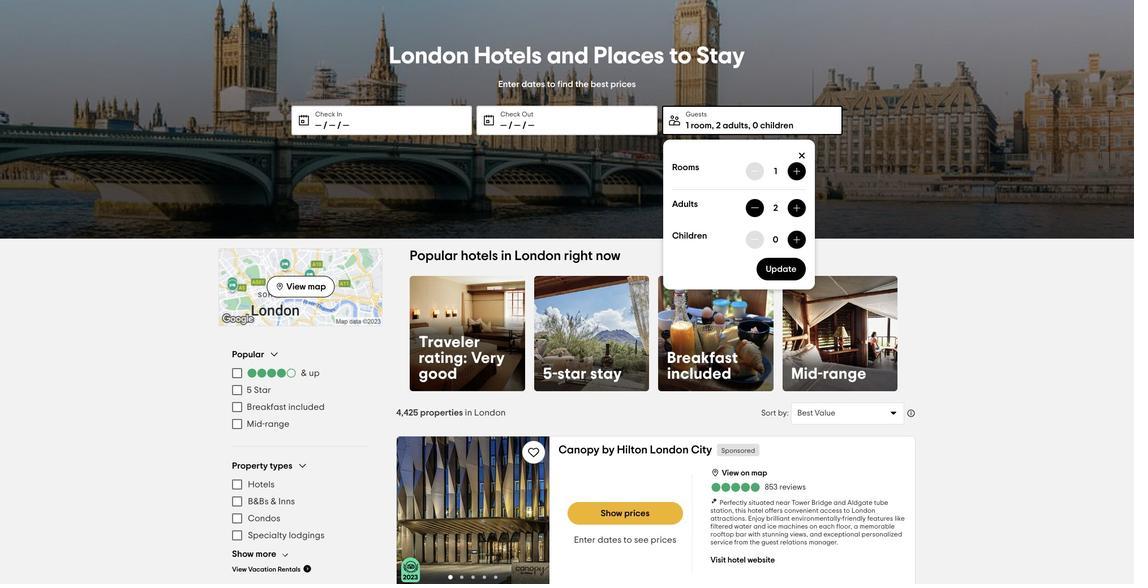 Task type: describe. For each thing, give the bounding box(es) containing it.
sponsored
[[721, 447, 755, 454]]

1 set child count to one less image from the left
[[750, 235, 759, 244]]

guest
[[762, 539, 779, 546]]

bridge
[[812, 500, 832, 506]]

canopy
[[559, 445, 600, 456]]

range inside mid-range link
[[823, 367, 867, 382]]

5-
[[543, 367, 558, 382]]

mid- inside group
[[247, 420, 265, 429]]

in for hotels
[[501, 250, 512, 263]]

show prices button
[[568, 502, 683, 525]]

5-star stay link
[[534, 276, 649, 391]]

visit hotel website link
[[711, 554, 775, 566]]

specialty lodgings
[[248, 532, 325, 541]]

1 horizontal spatial mid-range
[[792, 367, 867, 382]]

ice
[[768, 523, 777, 530]]

2 — from the left
[[329, 121, 335, 130]]

hotel inside visit hotel website link
[[728, 557, 746, 565]]

enjoy
[[748, 515, 765, 522]]

show prices
[[601, 509, 650, 518]]

children
[[672, 231, 707, 240]]

4,425
[[396, 408, 418, 417]]

service
[[711, 539, 733, 546]]

lodgings
[[289, 532, 325, 541]]

see
[[634, 536, 649, 545]]

853 reviews
[[765, 484, 806, 492]]

2 / from the left
[[337, 121, 341, 130]]

reviews
[[780, 484, 806, 492]]

guests 1 room , 2 adults , 0 children
[[686, 111, 794, 130]]

visit
[[711, 557, 726, 565]]

view vacation rentals
[[232, 567, 301, 573]]

memorable
[[860, 523, 895, 530]]

london for canopy by hilton london city
[[650, 445, 689, 456]]

1 vertical spatial 2
[[773, 203, 778, 213]]

good
[[419, 367, 457, 382]]

by
[[602, 445, 615, 456]]

1 vertical spatial 1
[[774, 167, 777, 176]]

out
[[522, 111, 533, 117]]

features
[[868, 515, 893, 522]]

on inside perfectly situated near tower bridge and aldgate tube station, this hotel offers convenient access to london attractions. enjoy brilliant environmentally-friendly features like filtered water and ice machines on each floor, a memorable rooftop bar with stunning views, and exceptional personalized service from the guest relations manager.
[[810, 523, 818, 530]]

check for check in — / — / —
[[315, 111, 335, 117]]

bar
[[736, 531, 747, 538]]

more
[[256, 550, 276, 559]]

update
[[766, 265, 797, 274]]

5 star
[[247, 386, 271, 395]]

inns
[[279, 498, 295, 507]]

set adult count to one more image
[[792, 203, 801, 213]]

property
[[232, 462, 268, 471]]

in for properties
[[465, 408, 472, 417]]

best value
[[798, 410, 836, 417]]

0 vertical spatial breakfast included
[[667, 351, 738, 382]]

853 reviews button
[[711, 482, 806, 493]]

× button
[[798, 149, 806, 164]]

0 inside guests 1 room , 2 adults , 0 children
[[753, 121, 758, 130]]

environmentally-
[[792, 515, 843, 522]]

city
[[691, 445, 712, 456]]

1 , from the left
[[712, 121, 714, 130]]

room
[[691, 121, 712, 130]]

1 horizontal spatial breakfast
[[667, 351, 738, 367]]

guests
[[686, 111, 707, 117]]

b&bs
[[248, 498, 269, 507]]

views,
[[790, 531, 808, 538]]

853
[[765, 484, 778, 492]]

in
[[337, 111, 342, 117]]

rooms
[[672, 163, 699, 172]]

attractions.
[[711, 515, 747, 522]]

×
[[798, 149, 806, 164]]

children
[[760, 121, 794, 130]]

range inside menu
[[265, 420, 290, 429]]

0 horizontal spatial the
[[575, 80, 589, 89]]

up
[[309, 369, 320, 378]]

stunning
[[762, 531, 789, 538]]

1 vertical spatial 0
[[773, 235, 779, 244]]

right
[[564, 250, 593, 263]]

hotel inside perfectly situated near tower bridge and aldgate tube station, this hotel offers convenient access to london attractions. enjoy brilliant environmentally-friendly features like filtered water and ice machines on each floor, a memorable rooftop bar with stunning views, and exceptional personalized service from the guest relations manager.
[[748, 507, 764, 514]]

check in — / — / —
[[315, 111, 349, 130]]

1 horizontal spatial map
[[752, 470, 767, 477]]

from
[[734, 539, 748, 546]]

set adult count to one less image
[[750, 203, 759, 213]]

1 / from the left
[[323, 121, 327, 130]]

show for show more
[[232, 550, 254, 559]]

b&bs & inns
[[248, 498, 295, 507]]

properties
[[420, 408, 463, 417]]

places
[[594, 44, 664, 68]]

1 — from the left
[[315, 121, 321, 130]]

show more button
[[232, 549, 295, 560]]

machines
[[778, 523, 808, 530]]

hilton
[[617, 445, 648, 456]]

save to a trip image
[[527, 446, 541, 459]]

perfectly situated near tower bridge and aldgate tube station, this hotel offers convenient access to london attractions. enjoy brilliant environmentally-friendly features like filtered water and ice machines on each floor, a memorable rooftop bar with stunning views, and exceptional personalized service from the guest relations manager. button
[[711, 498, 906, 547]]

water
[[734, 523, 752, 530]]

star
[[254, 386, 271, 395]]

set rooms to one more image
[[792, 167, 801, 176]]

adults
[[672, 200, 698, 209]]

enter for enter dates to find the best prices
[[498, 80, 520, 89]]

and up enter dates to find the best prices
[[547, 44, 589, 68]]

stay
[[697, 44, 745, 68]]

853 reviews link
[[711, 482, 806, 493]]

update button
[[757, 258, 806, 280]]

sort
[[761, 410, 776, 417]]

rating:
[[419, 351, 468, 367]]

to left the find
[[547, 80, 556, 89]]

best
[[798, 410, 813, 417]]

5-star stay
[[543, 367, 622, 382]]

specialty
[[248, 532, 287, 541]]

traveler rating: very good
[[419, 335, 505, 382]]

to left the stay
[[669, 44, 692, 68]]

view vacation rentals link
[[232, 565, 312, 574]]

& up
[[301, 369, 320, 378]]

1 horizontal spatial hotels
[[474, 44, 542, 68]]

sort by:
[[761, 410, 789, 417]]

brilliant
[[766, 515, 790, 522]]

view on map
[[722, 470, 767, 477]]

dates for find
[[522, 80, 545, 89]]



Task type: vqa. For each thing, say whether or not it's contained in the screenshot.
experience
no



Task type: locate. For each thing, give the bounding box(es) containing it.
check for check out — / — / —
[[501, 111, 521, 117]]

stay
[[590, 367, 622, 382]]

1 vertical spatial mid-
[[247, 420, 265, 429]]

friendly
[[843, 515, 866, 522]]

the inside perfectly situated near tower bridge and aldgate tube station, this hotel offers convenient access to london attractions. enjoy brilliant environmentally-friendly features like filtered water and ice machines on each floor, a memorable rooftop bar with stunning views, and exceptional personalized service from the guest relations manager.
[[750, 539, 760, 546]]

0 vertical spatial prices
[[611, 80, 636, 89]]

prices right best
[[611, 80, 636, 89]]

show inside dropdown button
[[232, 550, 254, 559]]

show up 'enter dates to see prices'
[[601, 509, 623, 518]]

1 vertical spatial the
[[750, 539, 760, 546]]

to up friendly at bottom
[[844, 507, 850, 514]]

0 vertical spatial hotels
[[474, 44, 542, 68]]

group containing popular
[[232, 349, 369, 433]]

0 vertical spatial on
[[741, 470, 750, 477]]

1 vertical spatial breakfast
[[247, 403, 286, 412]]

1 vertical spatial hotels
[[248, 481, 275, 490]]

and
[[547, 44, 589, 68], [834, 500, 846, 506], [754, 523, 766, 530], [810, 531, 822, 538]]

popular for popular
[[232, 350, 264, 359]]

0 horizontal spatial on
[[741, 470, 750, 477]]

personalized
[[862, 531, 902, 538]]

0 horizontal spatial &
[[271, 498, 277, 507]]

group
[[232, 349, 369, 433], [232, 461, 369, 574]]

the
[[575, 80, 589, 89], [750, 539, 760, 546]]

group containing property types
[[232, 461, 369, 574]]

floor,
[[837, 523, 853, 530]]

1 group from the top
[[232, 349, 369, 433]]

and up access at the right bottom of the page
[[834, 500, 846, 506]]

show more
[[232, 550, 276, 559]]

0 horizontal spatial breakfast
[[247, 403, 286, 412]]

hotels
[[461, 250, 498, 263]]

1 horizontal spatial breakfast included
[[667, 351, 738, 382]]

breakfast included link
[[658, 276, 774, 391]]

1 left room
[[686, 121, 689, 130]]

0 horizontal spatial show
[[232, 550, 254, 559]]

1 vertical spatial on
[[810, 523, 818, 530]]

0 vertical spatial included
[[667, 367, 732, 382]]

hotel right visit
[[728, 557, 746, 565]]

view for view on map
[[722, 470, 739, 477]]

0 horizontal spatial set child count to one less image
[[750, 235, 759, 244]]

visit hotel website
[[711, 557, 775, 565]]

view map button
[[267, 276, 335, 298]]

2 right room
[[716, 121, 721, 130]]

check left out
[[501, 111, 521, 117]]

3 — from the left
[[343, 121, 349, 130]]

0 vertical spatial map
[[308, 282, 326, 291]]

1 inside guests 1 room , 2 adults , 0 children
[[686, 121, 689, 130]]

1 vertical spatial hotel
[[728, 557, 746, 565]]

1 vertical spatial show
[[232, 550, 254, 559]]

rentals
[[278, 567, 301, 573]]

range up best value popup button
[[823, 367, 867, 382]]

breakfast
[[667, 351, 738, 367], [247, 403, 286, 412]]

best
[[591, 80, 609, 89]]

0 vertical spatial &
[[301, 369, 307, 378]]

0 vertical spatial enter
[[498, 80, 520, 89]]

0 vertical spatial mid-range
[[792, 367, 867, 382]]

the down with
[[750, 539, 760, 546]]

1 horizontal spatial range
[[823, 367, 867, 382]]

0 horizontal spatial in
[[465, 408, 472, 417]]

1 horizontal spatial 0
[[773, 235, 779, 244]]

0 vertical spatial popular
[[410, 250, 458, 263]]

2023 link
[[401, 558, 420, 583]]

3 / from the left
[[509, 121, 512, 130]]

carousel of images figure
[[397, 437, 550, 585]]

view for view map
[[286, 282, 306, 291]]

0 vertical spatial dates
[[522, 80, 545, 89]]

5 — from the left
[[514, 121, 521, 130]]

mid- up best
[[792, 367, 823, 382]]

now
[[596, 250, 621, 263]]

show
[[601, 509, 623, 518], [232, 550, 254, 559]]

with
[[748, 531, 761, 538]]

0 horizontal spatial breakfast included
[[247, 403, 325, 412]]

1 vertical spatial prices
[[624, 509, 650, 518]]

0 horizontal spatial ,
[[712, 121, 714, 130]]

hotel up enjoy
[[748, 507, 764, 514]]

1 horizontal spatial 1
[[774, 167, 777, 176]]

, left adults
[[712, 121, 714, 130]]

1 horizontal spatial set child count to one less image
[[792, 235, 801, 244]]

on up '853 reviews' button
[[741, 470, 750, 477]]

hotels
[[474, 44, 542, 68], [248, 481, 275, 490]]

0 vertical spatial range
[[823, 367, 867, 382]]

breakfast included inside group
[[247, 403, 325, 412]]

1 vertical spatial breakfast included
[[247, 403, 325, 412]]

2
[[716, 121, 721, 130], [773, 203, 778, 213]]

1 vertical spatial range
[[265, 420, 290, 429]]

london for popular hotels in london right now
[[515, 250, 561, 263]]

2 horizontal spatial view
[[722, 470, 739, 477]]

0 horizontal spatial map
[[308, 282, 326, 291]]

0 horizontal spatial hotels
[[248, 481, 275, 490]]

1 horizontal spatial &
[[301, 369, 307, 378]]

the right the find
[[575, 80, 589, 89]]

aldgate
[[848, 500, 873, 506]]

0 vertical spatial group
[[232, 349, 369, 433]]

1 vertical spatial in
[[465, 408, 472, 417]]

0 horizontal spatial enter
[[498, 80, 520, 89]]

0 horizontal spatial 2
[[716, 121, 721, 130]]

dates down the show prices
[[598, 536, 622, 545]]

2 right set adult count to one less image
[[773, 203, 778, 213]]

1 horizontal spatial mid-
[[792, 367, 823, 382]]

0 horizontal spatial hotel
[[728, 557, 746, 565]]

set child count to one less image
[[750, 235, 759, 244], [792, 235, 801, 244]]

in right properties
[[465, 408, 472, 417]]

1 horizontal spatial show
[[601, 509, 623, 518]]

4 / from the left
[[523, 121, 526, 130]]

popular up 4.0 of 5 bubbles image at bottom
[[232, 350, 264, 359]]

each
[[819, 523, 835, 530]]

0 up update button on the top of page
[[773, 235, 779, 244]]

enter down show prices button
[[574, 536, 596, 545]]

check inside the check in — / — / —
[[315, 111, 335, 117]]

0 vertical spatial the
[[575, 80, 589, 89]]

0 horizontal spatial 1
[[686, 121, 689, 130]]

menu containing & up
[[232, 365, 369, 433]]

on down environmentally-
[[810, 523, 818, 530]]

enter for enter dates to see prices
[[574, 536, 596, 545]]

enter up check out — / — / —
[[498, 80, 520, 89]]

1 horizontal spatial popular
[[410, 250, 458, 263]]

menu containing hotels
[[232, 477, 369, 545]]

near
[[776, 500, 790, 506]]

like
[[895, 515, 905, 522]]

rooftop
[[711, 531, 734, 538]]

enter
[[498, 80, 520, 89], [574, 536, 596, 545]]

view for view vacation rentals
[[232, 567, 247, 573]]

vacation
[[248, 567, 276, 573]]

website
[[748, 557, 775, 565]]

0 vertical spatial show
[[601, 509, 623, 518]]

and down enjoy
[[754, 523, 766, 530]]

check inside check out — / — / —
[[501, 111, 521, 117]]

—
[[315, 121, 321, 130], [329, 121, 335, 130], [343, 121, 349, 130], [501, 121, 507, 130], [514, 121, 521, 130], [528, 121, 535, 130]]

a
[[854, 523, 858, 530]]

1 check from the left
[[315, 111, 335, 117]]

dates for see
[[598, 536, 622, 545]]

0 vertical spatial menu
[[232, 365, 369, 433]]

london for 4,425 properties in london
[[474, 408, 506, 417]]

popular left hotels
[[410, 250, 458, 263]]

best value button
[[791, 403, 905, 425]]

view inside group
[[232, 567, 247, 573]]

london inside perfectly situated near tower bridge and aldgate tube station, this hotel offers convenient access to london attractions. enjoy brilliant environmentally-friendly features like filtered water and ice machines on each floor, a memorable rooftop bar with stunning views, and exceptional personalized service from the guest relations manager.
[[852, 507, 876, 514]]

0 horizontal spatial mid-range
[[247, 420, 290, 429]]

by:
[[778, 410, 789, 417]]

4.0 of 5 bubbles image
[[247, 369, 297, 378]]

popular inside group
[[232, 350, 264, 359]]

filtered
[[711, 523, 733, 530]]

value
[[815, 410, 836, 417]]

1 horizontal spatial enter
[[574, 536, 596, 545]]

1 vertical spatial mid-range
[[247, 420, 290, 429]]

0 horizontal spatial popular
[[232, 350, 264, 359]]

range
[[823, 367, 867, 382], [265, 420, 290, 429]]

in right hotels
[[501, 250, 512, 263]]

perfectly
[[720, 500, 747, 506]]

prices inside button
[[624, 509, 650, 518]]

2 group from the top
[[232, 461, 369, 574]]

1 horizontal spatial the
[[750, 539, 760, 546]]

find
[[558, 80, 573, 89]]

1 vertical spatial included
[[288, 403, 325, 412]]

mid-range down star
[[247, 420, 290, 429]]

prices right see
[[651, 536, 677, 545]]

tube
[[874, 500, 889, 506]]

access
[[820, 507, 842, 514]]

2 vertical spatial prices
[[651, 536, 677, 545]]

1 vertical spatial map
[[752, 470, 767, 477]]

types
[[270, 462, 292, 471]]

5.0 of 5 bubbles. 853 reviews element
[[711, 482, 806, 493]]

5
[[247, 386, 252, 395]]

property types
[[232, 462, 292, 471]]

0 horizontal spatial check
[[315, 111, 335, 117]]

to left see
[[624, 536, 632, 545]]

1 vertical spatial &
[[271, 498, 277, 507]]

set child count to one less image down set adult count to one less image
[[750, 235, 759, 244]]

1 horizontal spatial dates
[[598, 536, 622, 545]]

mid-range up value
[[792, 367, 867, 382]]

range down star
[[265, 420, 290, 429]]

show inside button
[[601, 509, 623, 518]]

included inside group
[[288, 403, 325, 412]]

check
[[315, 111, 335, 117], [501, 111, 521, 117]]

check out — / — / —
[[501, 111, 535, 130]]

1 vertical spatial menu
[[232, 477, 369, 545]]

1 horizontal spatial in
[[501, 250, 512, 263]]

& left up
[[301, 369, 307, 378]]

situated
[[749, 500, 774, 506]]

breakfast included
[[667, 351, 738, 382], [247, 403, 325, 412]]

this
[[735, 507, 746, 514]]

/
[[323, 121, 327, 130], [337, 121, 341, 130], [509, 121, 512, 130], [523, 121, 526, 130]]

2 inside guests 1 room , 2 adults , 0 children
[[716, 121, 721, 130]]

on
[[741, 470, 750, 477], [810, 523, 818, 530]]

show left the more
[[232, 550, 254, 559]]

0 horizontal spatial 0
[[753, 121, 758, 130]]

0 horizontal spatial mid-
[[247, 420, 265, 429]]

1 horizontal spatial ,
[[748, 121, 751, 130]]

1 vertical spatial group
[[232, 461, 369, 574]]

1 menu from the top
[[232, 365, 369, 433]]

dates up out
[[522, 80, 545, 89]]

0 vertical spatial 0
[[753, 121, 758, 130]]

london hotels and places to stay
[[389, 44, 745, 68]]

4,425 properties in london
[[396, 408, 506, 417]]

1 horizontal spatial view
[[286, 282, 306, 291]]

prices up see
[[624, 509, 650, 518]]

1 vertical spatial dates
[[598, 536, 622, 545]]

6 — from the left
[[528, 121, 535, 130]]

mid-range link
[[783, 276, 898, 391]]

1 vertical spatial enter
[[574, 536, 596, 545]]

1 horizontal spatial check
[[501, 111, 521, 117]]

0 horizontal spatial range
[[265, 420, 290, 429]]

0 vertical spatial 1
[[686, 121, 689, 130]]

2 , from the left
[[748, 121, 751, 130]]

0 vertical spatial 2
[[716, 121, 721, 130]]

station,
[[711, 507, 734, 514]]

offers
[[765, 507, 783, 514]]

0 vertical spatial view
[[286, 282, 306, 291]]

exterior image
[[397, 437, 550, 585]]

&
[[301, 369, 307, 378], [271, 498, 277, 507]]

1 horizontal spatial included
[[667, 367, 732, 382]]

0 right adults
[[753, 121, 758, 130]]

2 check from the left
[[501, 111, 521, 117]]

menu
[[232, 365, 369, 433], [232, 477, 369, 545]]

prices
[[611, 80, 636, 89], [624, 509, 650, 518], [651, 536, 677, 545]]

hotels inside group
[[248, 481, 275, 490]]

mid- down 5 star
[[247, 420, 265, 429]]

traveler
[[419, 335, 480, 351]]

0 vertical spatial hotel
[[748, 507, 764, 514]]

0 vertical spatial mid-
[[792, 367, 823, 382]]

show for show prices
[[601, 509, 623, 518]]

0 horizontal spatial included
[[288, 403, 325, 412]]

0 horizontal spatial dates
[[522, 80, 545, 89]]

0 horizontal spatial view
[[232, 567, 247, 573]]

view on map button
[[711, 466, 767, 479]]

1 right set room count to one less icon
[[774, 167, 777, 176]]

0 vertical spatial in
[[501, 250, 512, 263]]

4 — from the left
[[501, 121, 507, 130]]

1 vertical spatial view
[[722, 470, 739, 477]]

check left the in
[[315, 111, 335, 117]]

london
[[389, 44, 469, 68], [515, 250, 561, 263], [474, 408, 506, 417], [650, 445, 689, 456], [852, 507, 876, 514]]

2 menu from the top
[[232, 477, 369, 545]]

1 vertical spatial popular
[[232, 350, 264, 359]]

set room count to one less image
[[750, 167, 759, 176]]

set child count to one less image down the set adult count to one more icon at top right
[[792, 235, 801, 244]]

, left children
[[748, 121, 751, 130]]

1 horizontal spatial 2
[[773, 203, 778, 213]]

on inside view on map button
[[741, 470, 750, 477]]

1 horizontal spatial on
[[810, 523, 818, 530]]

0 vertical spatial breakfast
[[667, 351, 738, 367]]

& left inns
[[271, 498, 277, 507]]

included
[[667, 367, 732, 382], [288, 403, 325, 412]]

popular for popular hotels in london right now
[[410, 250, 458, 263]]

2 vertical spatial view
[[232, 567, 247, 573]]

star
[[558, 367, 587, 382]]

enter dates to find the best prices
[[498, 80, 636, 89]]

and up manager.
[[810, 531, 822, 538]]

2 set child count to one less image from the left
[[792, 235, 801, 244]]

1 horizontal spatial hotel
[[748, 507, 764, 514]]

to inside perfectly situated near tower bridge and aldgate tube station, this hotel offers convenient access to london attractions. enjoy brilliant environmentally-friendly features like filtered water and ice machines on each floor, a memorable rooftop bar with stunning views, and exceptional personalized service from the guest relations manager.
[[844, 507, 850, 514]]

mid-range inside group
[[247, 420, 290, 429]]



